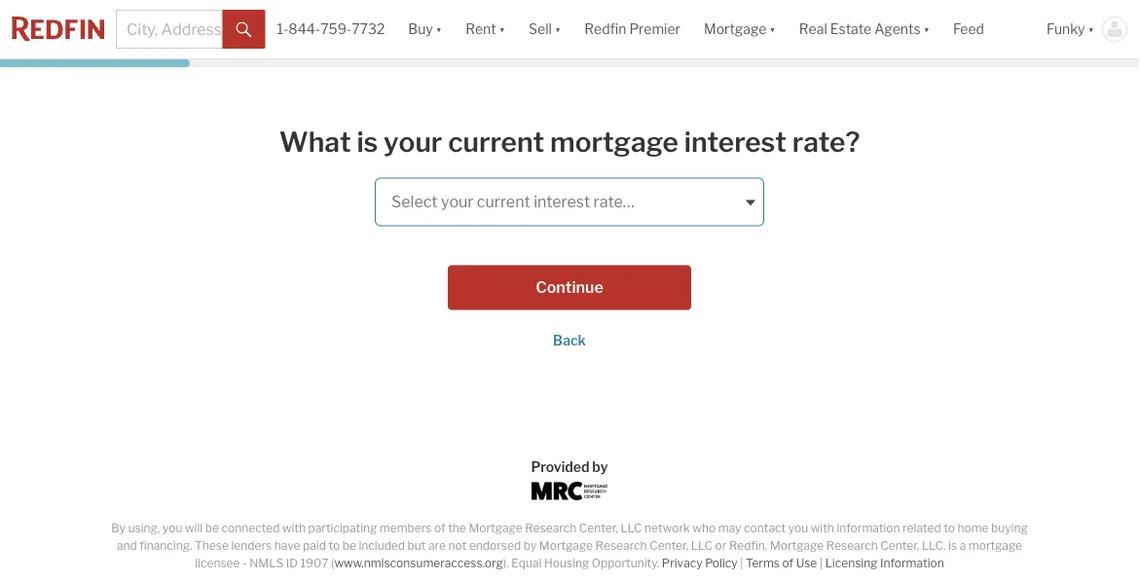 Task type: locate. For each thing, give the bounding box(es) containing it.
2 you from the left
[[788, 521, 808, 535]]

0 horizontal spatial |
[[740, 556, 743, 570]]

of
[[434, 521, 446, 535], [782, 556, 794, 570]]

1 horizontal spatial is
[[948, 539, 957, 553]]

you
[[163, 521, 182, 535], [788, 521, 808, 535]]

1 vertical spatial llc
[[691, 539, 713, 553]]

▾ inside "dropdown button"
[[923, 21, 930, 37]]

rate…
[[593, 192, 634, 211]]

2 horizontal spatial research
[[826, 539, 878, 553]]

mortgage ▾
[[704, 21, 776, 37]]

sell ▾ button
[[517, 0, 573, 58]]

rent ▾ button
[[454, 0, 517, 58]]

funky ▾
[[1047, 21, 1094, 37]]

but
[[408, 539, 426, 553]]

mortgage up use
[[770, 539, 824, 553]]

feed button
[[941, 0, 1035, 58]]

0 horizontal spatial by
[[523, 539, 537, 553]]

www.nmlsconsumeraccess.org ). equal housing opportunity. privacy policy | terms of use | licensing information
[[334, 556, 944, 570]]

0 horizontal spatial of
[[434, 521, 446, 535]]

buy ▾ button
[[408, 0, 442, 58]]

licensing
[[825, 556, 878, 570]]

1 with from the left
[[282, 521, 306, 535]]

to up (
[[329, 539, 340, 553]]

rent ▾ button
[[465, 0, 505, 58]]

0 horizontal spatial mortgage
[[550, 125, 679, 158]]

1 horizontal spatial of
[[782, 556, 794, 570]]

|
[[740, 556, 743, 570], [820, 556, 823, 570]]

or
[[715, 539, 727, 553]]

your
[[384, 125, 442, 158], [441, 192, 474, 211]]

6 ▾ from the left
[[1088, 21, 1094, 37]]

by inside by using, you will be connected with participating members of the mortgage research center, llc network who may contact you with information related to home buying and financing. these lenders have paid to be included but are not endorsed by mortgage research center, llc or redfin. mortgage research center, llc. is a mortgage licensee - nmls id 1907 (
[[523, 539, 537, 553]]

▾ for rent ▾
[[499, 21, 505, 37]]

licensee
[[195, 556, 240, 570]]

1 horizontal spatial llc
[[691, 539, 713, 553]]

mortgage left 'real'
[[704, 21, 767, 37]]

lenders
[[231, 539, 272, 553]]

by
[[592, 459, 608, 475], [523, 539, 537, 553]]

center,
[[579, 521, 618, 535], [650, 539, 689, 553], [880, 539, 919, 553]]

back button
[[553, 333, 586, 349]]

1 vertical spatial is
[[948, 539, 957, 553]]

by up equal on the bottom of page
[[523, 539, 537, 553]]

▾ right funky
[[1088, 21, 1094, 37]]

1 horizontal spatial mortgage
[[968, 539, 1022, 553]]

current
[[448, 125, 544, 158], [477, 192, 530, 211]]

1 horizontal spatial by
[[592, 459, 608, 475]]

▾
[[436, 21, 442, 37], [499, 21, 505, 37], [555, 21, 561, 37], [769, 21, 776, 37], [923, 21, 930, 37], [1088, 21, 1094, 37]]

▾ left 'real'
[[769, 21, 776, 37]]

0 horizontal spatial with
[[282, 521, 306, 535]]

0 vertical spatial is
[[357, 125, 378, 158]]

id
[[286, 556, 298, 570]]

research up housing
[[525, 521, 576, 535]]

sell
[[529, 21, 552, 37]]

by up mortgage research center image
[[592, 459, 608, 475]]

real estate agents ▾ button
[[787, 0, 941, 58]]

terms of use link
[[746, 556, 817, 570]]

housing
[[544, 556, 589, 570]]

▾ right rent on the top left
[[499, 21, 505, 37]]

research up licensing at the right bottom
[[826, 539, 878, 553]]

the
[[448, 521, 466, 535]]

buy ▾
[[408, 21, 442, 37]]

4 ▾ from the left
[[769, 21, 776, 37]]

1-844-759-7732
[[277, 21, 385, 37]]

to up llc.
[[944, 521, 955, 535]]

by
[[111, 521, 126, 535]]

1907
[[300, 556, 328, 570]]

buy ▾ button
[[397, 0, 454, 58]]

may
[[718, 521, 741, 535]]

▾ right buy
[[436, 21, 442, 37]]

to
[[944, 521, 955, 535], [329, 539, 340, 553]]

5 ▾ from the left
[[923, 21, 930, 37]]

premier
[[629, 21, 680, 37]]

0 horizontal spatial center,
[[579, 521, 618, 535]]

select
[[391, 192, 438, 211]]

-
[[243, 556, 247, 570]]

1 horizontal spatial center,
[[650, 539, 689, 553]]

of inside by using, you will be connected with participating members of the mortgage research center, llc network who may contact you with information related to home buying and financing. these lenders have paid to be included but are not endorsed by mortgage research center, llc or redfin. mortgage research center, llc. is a mortgage licensee - nmls id 1907 (
[[434, 521, 446, 535]]

center, down network
[[650, 539, 689, 553]]

redfin.
[[729, 539, 767, 553]]

1 horizontal spatial be
[[342, 539, 356, 553]]

).
[[503, 556, 509, 570]]

research up opportunity.
[[595, 539, 647, 553]]

1 vertical spatial by
[[523, 539, 537, 553]]

0 horizontal spatial you
[[163, 521, 182, 535]]

llc up privacy policy link on the right of page
[[691, 539, 713, 553]]

0 vertical spatial to
[[944, 521, 955, 535]]

by using, you will be connected with participating members of the mortgage research center, llc network who may contact you with information related to home buying and financing. these lenders have paid to be included but are not endorsed by mortgage research center, llc or redfin. mortgage research center, llc. is a mortgage licensee - nmls id 1907 (
[[111, 521, 1028, 570]]

llc up opportunity.
[[621, 521, 642, 535]]

3 ▾ from the left
[[555, 21, 561, 37]]

be
[[205, 521, 219, 535], [342, 539, 356, 553]]

current up select your current interest rate… on the top
[[448, 125, 544, 158]]

are
[[428, 539, 446, 553]]

1 horizontal spatial |
[[820, 556, 823, 570]]

| down redfin.
[[740, 556, 743, 570]]

0 vertical spatial be
[[205, 521, 219, 535]]

1 vertical spatial be
[[342, 539, 356, 553]]

of left use
[[782, 556, 794, 570]]

with
[[282, 521, 306, 535], [811, 521, 834, 535]]

be up these
[[205, 521, 219, 535]]

rent
[[465, 21, 496, 37]]

is left a
[[948, 539, 957, 553]]

select your current interest rate…
[[391, 192, 634, 211]]

of left the
[[434, 521, 446, 535]]

1 horizontal spatial you
[[788, 521, 808, 535]]

research
[[525, 521, 576, 535], [595, 539, 647, 553], [826, 539, 878, 553]]

not
[[448, 539, 467, 553]]

(
[[331, 556, 334, 570]]

▾ right agents
[[923, 21, 930, 37]]

center, up information
[[880, 539, 919, 553]]

you up financing.
[[163, 521, 182, 535]]

with up use
[[811, 521, 834, 535]]

center, up opportunity.
[[579, 521, 618, 535]]

financing.
[[140, 539, 192, 553]]

0 vertical spatial your
[[384, 125, 442, 158]]

mortgage
[[704, 21, 767, 37], [469, 521, 522, 535], [539, 539, 593, 553], [770, 539, 824, 553]]

0 vertical spatial by
[[592, 459, 608, 475]]

2 ▾ from the left
[[499, 21, 505, 37]]

be down participating
[[342, 539, 356, 553]]

1 vertical spatial of
[[782, 556, 794, 570]]

your up select
[[384, 125, 442, 158]]

using,
[[128, 521, 160, 535]]

is right "what"
[[357, 125, 378, 158]]

buying
[[991, 521, 1028, 535]]

1 vertical spatial mortgage
[[968, 539, 1022, 553]]

licensing information link
[[825, 556, 944, 570]]

is
[[357, 125, 378, 158], [948, 539, 957, 553]]

mortgage up rate…
[[550, 125, 679, 158]]

with up have
[[282, 521, 306, 535]]

you right contact
[[788, 521, 808, 535]]

▾ right sell
[[555, 21, 561, 37]]

mortgage down buying
[[968, 539, 1022, 553]]

mortgage inside dropdown button
[[704, 21, 767, 37]]

1 horizontal spatial with
[[811, 521, 834, 535]]

current left interest
[[477, 192, 530, 211]]

provided by
[[531, 459, 608, 475]]

| right use
[[820, 556, 823, 570]]

mortgage
[[550, 125, 679, 158], [968, 539, 1022, 553]]

0 vertical spatial llc
[[621, 521, 642, 535]]

▾ for sell ▾
[[555, 21, 561, 37]]

feed
[[953, 21, 984, 37]]

and
[[117, 539, 137, 553]]

llc
[[621, 521, 642, 535], [691, 539, 713, 553]]

your right select
[[441, 192, 474, 211]]

0 horizontal spatial to
[[329, 539, 340, 553]]

a
[[960, 539, 966, 553]]

participating
[[308, 521, 377, 535]]

llc.
[[922, 539, 946, 553]]

1 ▾ from the left
[[436, 21, 442, 37]]

0 vertical spatial of
[[434, 521, 446, 535]]

0 horizontal spatial llc
[[621, 521, 642, 535]]

844-
[[288, 21, 320, 37]]



Task type: vqa. For each thing, say whether or not it's contained in the screenshot.
fifth ▾ from right
yes



Task type: describe. For each thing, give the bounding box(es) containing it.
buy
[[408, 21, 433, 37]]

endorsed
[[469, 539, 521, 553]]

equal
[[511, 556, 542, 570]]

▾ for funky ▾
[[1088, 21, 1094, 37]]

privacy
[[662, 556, 703, 570]]

2 with from the left
[[811, 521, 834, 535]]

connected
[[221, 521, 280, 535]]

0 vertical spatial current
[[448, 125, 544, 158]]

▾ for mortgage ▾
[[769, 21, 776, 37]]

is inside by using, you will be connected with participating members of the mortgage research center, llc network who may contact you with information related to home buying and financing. these lenders have paid to be included but are not endorsed by mortgage research center, llc or redfin. mortgage research center, llc. is a mortgage licensee - nmls id 1907 (
[[948, 539, 957, 553]]

7732
[[352, 21, 385, 37]]

opportunity.
[[592, 556, 659, 570]]

sell ▾
[[529, 21, 561, 37]]

www.nmlsconsumeraccess.org link
[[334, 556, 503, 570]]

mortgage research center image
[[532, 482, 607, 500]]

real
[[799, 21, 827, 37]]

continue button
[[448, 265, 691, 310]]

related
[[903, 521, 941, 535]]

1 horizontal spatial to
[[944, 521, 955, 535]]

1 vertical spatial to
[[329, 539, 340, 553]]

of for terms
[[782, 556, 794, 570]]

interest
[[534, 192, 590, 211]]

contact
[[744, 521, 786, 535]]

2 | from the left
[[820, 556, 823, 570]]

2 horizontal spatial center,
[[880, 539, 919, 553]]

estate
[[830, 21, 871, 37]]

what is your current mortgage interest rate?
[[279, 125, 860, 158]]

privacy policy link
[[662, 556, 738, 570]]

mortgage up housing
[[539, 539, 593, 553]]

mortgage ▾ button
[[692, 0, 787, 58]]

policy
[[705, 556, 738, 570]]

provided
[[531, 459, 589, 475]]

1 you from the left
[[163, 521, 182, 535]]

sell ▾ button
[[529, 0, 561, 58]]

use
[[796, 556, 817, 570]]

members
[[380, 521, 432, 535]]

agents
[[874, 21, 921, 37]]

these
[[195, 539, 229, 553]]

interest rate?
[[684, 125, 860, 158]]

redfin premier button
[[573, 0, 692, 58]]

1-
[[277, 21, 288, 37]]

0 horizontal spatial be
[[205, 521, 219, 535]]

redfin premier
[[584, 21, 680, 37]]

funky
[[1047, 21, 1085, 37]]

have
[[274, 539, 300, 553]]

paid
[[303, 539, 326, 553]]

what
[[279, 125, 351, 158]]

included
[[359, 539, 405, 553]]

redfin
[[584, 21, 626, 37]]

will
[[185, 521, 203, 535]]

1 horizontal spatial research
[[595, 539, 647, 553]]

mortgage up endorsed
[[469, 521, 522, 535]]

back
[[553, 333, 586, 349]]

1 | from the left
[[740, 556, 743, 570]]

mortgage ▾ button
[[704, 0, 776, 58]]

home
[[957, 521, 989, 535]]

1 vertical spatial current
[[477, 192, 530, 211]]

0 horizontal spatial research
[[525, 521, 576, 535]]

network
[[645, 521, 690, 535]]

who
[[693, 521, 716, 535]]

▾ for buy ▾
[[436, 21, 442, 37]]

rent ▾
[[465, 21, 505, 37]]

of for members
[[434, 521, 446, 535]]

information
[[880, 556, 944, 570]]

City, Address, School, Agent, ZIP search field
[[116, 10, 222, 49]]

www.nmlsconsumeraccess.org
[[334, 556, 503, 570]]

0 vertical spatial mortgage
[[550, 125, 679, 158]]

1 vertical spatial your
[[441, 192, 474, 211]]

submit search image
[[236, 22, 252, 38]]

real estate agents ▾
[[799, 21, 930, 37]]

terms
[[746, 556, 780, 570]]

continue
[[536, 278, 603, 297]]

information
[[837, 521, 900, 535]]

759-
[[320, 21, 352, 37]]

mortgage inside by using, you will be connected with participating members of the mortgage research center, llc network who may contact you with information related to home buying and financing. these lenders have paid to be included but are not endorsed by mortgage research center, llc or redfin. mortgage research center, llc. is a mortgage licensee - nmls id 1907 (
[[968, 539, 1022, 553]]

nmls
[[249, 556, 283, 570]]

real estate agents ▾ link
[[799, 0, 930, 58]]

0 horizontal spatial is
[[357, 125, 378, 158]]



